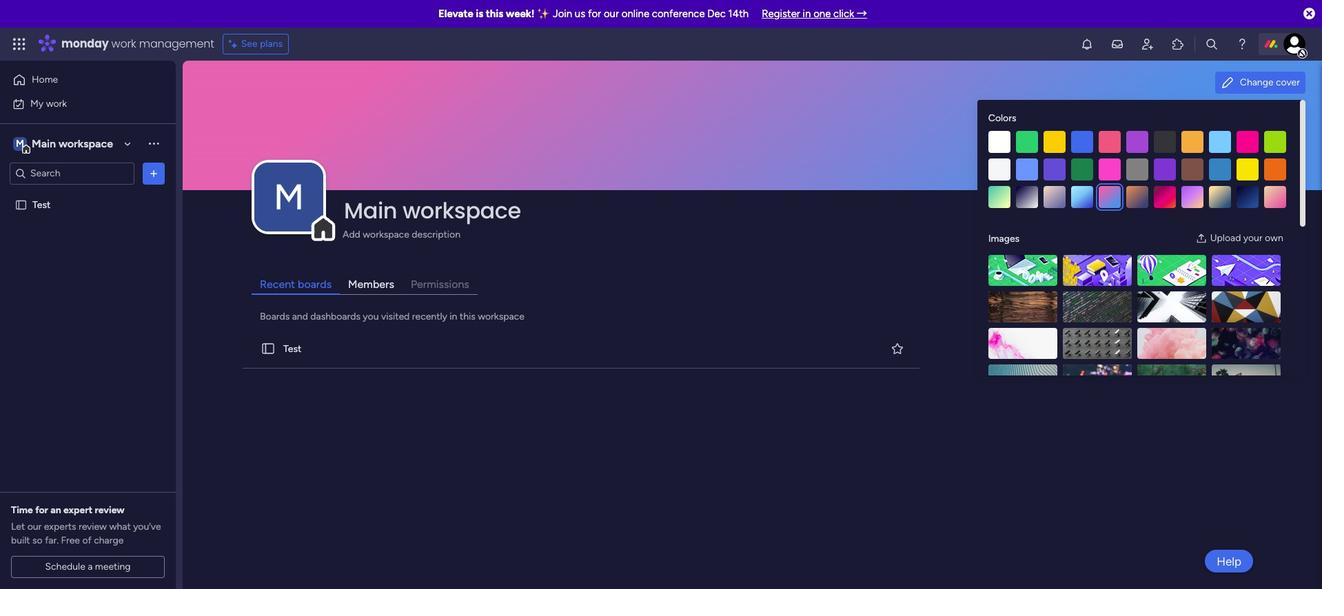 Task type: vqa. For each thing, say whether or not it's contained in the screenshot.
'Elevate' on the left top of page
yes



Task type: locate. For each thing, give the bounding box(es) containing it.
members
[[348, 278, 394, 291]]

0 vertical spatial this
[[486, 8, 504, 20]]

0 horizontal spatial main
[[32, 137, 56, 150]]

0 vertical spatial our
[[604, 8, 619, 20]]

work inside button
[[46, 98, 67, 109]]

online
[[622, 8, 650, 20]]

m inside workspace image
[[274, 176, 304, 219]]

help
[[1217, 555, 1242, 569]]

management
[[139, 36, 214, 52]]

dec
[[708, 8, 726, 20]]

m
[[16, 138, 24, 149], [274, 176, 304, 219]]

0 horizontal spatial in
[[450, 311, 457, 323]]

in right recently
[[450, 311, 457, 323]]

1 horizontal spatial m
[[274, 176, 304, 219]]

help image
[[1236, 37, 1249, 51]]

what
[[109, 521, 131, 533]]

1 vertical spatial public board image
[[261, 341, 276, 357]]

option
[[0, 192, 176, 195]]

this right is
[[486, 8, 504, 20]]

0 horizontal spatial m
[[16, 138, 24, 149]]

invite members image
[[1141, 37, 1155, 51]]

boards and dashboards you visited recently in this workspace
[[260, 311, 525, 323]]

test down and on the left bottom of the page
[[283, 343, 302, 355]]

my work
[[30, 98, 67, 109]]

us
[[575, 8, 586, 20]]

boards
[[260, 311, 290, 323]]

description
[[412, 229, 461, 241]]

0 vertical spatial main
[[32, 137, 56, 150]]

our up so
[[27, 521, 42, 533]]

so
[[32, 535, 43, 547]]

elevate
[[438, 8, 474, 20]]

0 vertical spatial main workspace
[[32, 137, 113, 150]]

1 vertical spatial test
[[283, 343, 302, 355]]

week!
[[506, 8, 535, 20]]

0 horizontal spatial work
[[46, 98, 67, 109]]

work for monday
[[111, 36, 136, 52]]

register in one click →
[[762, 8, 868, 20]]

main
[[32, 137, 56, 150], [344, 195, 397, 226]]

add workspace description
[[343, 229, 461, 241]]

public board image down 'boards'
[[261, 341, 276, 357]]

1 vertical spatial m
[[274, 176, 304, 219]]

0 vertical spatial m
[[16, 138, 24, 149]]

for left an
[[35, 505, 48, 516]]

main workspace inside workspace selection element
[[32, 137, 113, 150]]

experts
[[44, 521, 76, 533]]

review up of
[[79, 521, 107, 533]]

time
[[11, 505, 33, 516]]

options image
[[147, 167, 161, 180]]

1 vertical spatial main workspace
[[344, 195, 521, 226]]

see plans button
[[223, 34, 289, 54]]

review up what
[[95, 505, 125, 516]]

1 vertical spatial work
[[46, 98, 67, 109]]

1 horizontal spatial work
[[111, 36, 136, 52]]

main workspace up the search in workspace field at left top
[[32, 137, 113, 150]]

1 vertical spatial in
[[450, 311, 457, 323]]

public board image down workspace icon in the left top of the page
[[14, 198, 28, 211]]

workspace
[[59, 137, 113, 150], [403, 195, 521, 226], [363, 229, 409, 241], [478, 311, 525, 323]]

work right monday
[[111, 36, 136, 52]]

test down the search in workspace field at left top
[[32, 199, 51, 211]]

0 vertical spatial in
[[803, 8, 811, 20]]

1 vertical spatial our
[[27, 521, 42, 533]]

you
[[363, 311, 379, 323]]

in left one
[[803, 8, 811, 20]]

0 vertical spatial work
[[111, 36, 136, 52]]

workspace selection element
[[13, 135, 115, 153]]

1 vertical spatial this
[[460, 311, 476, 323]]

in
[[803, 8, 811, 20], [450, 311, 457, 323]]

main workspace
[[32, 137, 113, 150], [344, 195, 521, 226]]

0 horizontal spatial this
[[460, 311, 476, 323]]

1 vertical spatial review
[[79, 521, 107, 533]]

elevate is this week! ✨ join us for our online conference dec 14th
[[438, 8, 749, 20]]

upload
[[1211, 232, 1241, 244]]

my
[[30, 98, 44, 109]]

search everything image
[[1205, 37, 1219, 51]]

work
[[111, 36, 136, 52], [46, 98, 67, 109]]

and
[[292, 311, 308, 323]]

1 horizontal spatial main
[[344, 195, 397, 226]]

work for my
[[46, 98, 67, 109]]

select product image
[[12, 37, 26, 51]]

colors
[[989, 112, 1017, 124]]

upload your own button
[[1191, 228, 1289, 250]]

conference
[[652, 8, 705, 20]]

work right my
[[46, 98, 67, 109]]

join
[[553, 8, 572, 20]]

0 vertical spatial test
[[32, 199, 51, 211]]

0 horizontal spatial for
[[35, 505, 48, 516]]

images
[[989, 233, 1020, 244]]

1 horizontal spatial our
[[604, 8, 619, 20]]

for right us
[[588, 8, 601, 20]]

schedule a meeting
[[45, 561, 131, 573]]

workspace image
[[13, 136, 27, 151]]

0 vertical spatial public board image
[[14, 198, 28, 211]]

brad klo image
[[1284, 33, 1306, 55]]

0 horizontal spatial our
[[27, 521, 42, 533]]

an
[[51, 505, 61, 516]]

far.
[[45, 535, 59, 547]]

home
[[32, 74, 58, 86]]

this right recently
[[460, 311, 476, 323]]

schedule a meeting button
[[11, 556, 165, 579]]

1 horizontal spatial this
[[486, 8, 504, 20]]

charge
[[94, 535, 124, 547]]

test
[[32, 199, 51, 211], [283, 343, 302, 355]]

free
[[61, 535, 80, 547]]

visited
[[381, 311, 410, 323]]

main right workspace icon in the left top of the page
[[32, 137, 56, 150]]

help button
[[1205, 550, 1254, 573]]

0 horizontal spatial main workspace
[[32, 137, 113, 150]]

0 horizontal spatial test
[[32, 199, 51, 211]]

our left online
[[604, 8, 619, 20]]

public board image
[[14, 198, 28, 211], [261, 341, 276, 357]]

for
[[588, 8, 601, 20], [35, 505, 48, 516]]

m for workspace icon in the left top of the page
[[16, 138, 24, 149]]

notifications image
[[1081, 37, 1094, 51]]

0 vertical spatial review
[[95, 505, 125, 516]]

Main workspace field
[[341, 195, 1267, 226]]

our
[[604, 8, 619, 20], [27, 521, 42, 533]]

let
[[11, 521, 25, 533]]

review
[[95, 505, 125, 516], [79, 521, 107, 533]]

main workspace up description
[[344, 195, 521, 226]]

expert
[[63, 505, 92, 516]]

0 horizontal spatial public board image
[[14, 198, 28, 211]]

m inside workspace icon
[[16, 138, 24, 149]]

→
[[857, 8, 868, 20]]

recent boards
[[260, 278, 332, 291]]

0 vertical spatial for
[[588, 8, 601, 20]]

1 vertical spatial for
[[35, 505, 48, 516]]

main up "add"
[[344, 195, 397, 226]]

this
[[486, 8, 504, 20], [460, 311, 476, 323]]



Task type: describe. For each thing, give the bounding box(es) containing it.
1 horizontal spatial test
[[283, 343, 302, 355]]

m button
[[254, 163, 323, 232]]

my work button
[[8, 93, 148, 115]]

one
[[814, 8, 831, 20]]

monday work management
[[61, 36, 214, 52]]

1 horizontal spatial for
[[588, 8, 601, 20]]

apps image
[[1172, 37, 1185, 51]]

plans
[[260, 38, 283, 50]]

upload your own
[[1211, 232, 1284, 244]]

1 horizontal spatial in
[[803, 8, 811, 20]]

14th
[[729, 8, 749, 20]]

a
[[88, 561, 93, 573]]

photo icon image
[[1196, 233, 1207, 244]]

you've
[[133, 521, 161, 533]]

own
[[1265, 232, 1284, 244]]

see
[[241, 38, 258, 50]]

monday
[[61, 36, 109, 52]]

register in one click → link
[[762, 8, 868, 20]]

time for an expert review let our experts review what you've built so far. free of charge
[[11, 505, 161, 547]]

test list box
[[0, 190, 176, 403]]

recently
[[412, 311, 447, 323]]

1 vertical spatial main
[[344, 195, 397, 226]]

see plans
[[241, 38, 283, 50]]

your
[[1244, 232, 1263, 244]]

for inside time for an expert review let our experts review what you've built so far. free of charge
[[35, 505, 48, 516]]

1 horizontal spatial public board image
[[261, 341, 276, 357]]

Search in workspace field
[[29, 165, 115, 181]]

workspace options image
[[147, 137, 161, 150]]

register
[[762, 8, 801, 20]]

recent
[[260, 278, 295, 291]]

m for workspace image at the top of the page
[[274, 176, 304, 219]]

meeting
[[95, 561, 131, 573]]

change
[[1240, 77, 1274, 88]]

click
[[834, 8, 855, 20]]

schedule
[[45, 561, 85, 573]]

change cover button
[[1216, 72, 1306, 94]]

built
[[11, 535, 30, 547]]

workspace image
[[254, 163, 323, 232]]

main inside workspace selection element
[[32, 137, 56, 150]]

public board image inside test list box
[[14, 198, 28, 211]]

boards
[[298, 278, 332, 291]]

of
[[82, 535, 92, 547]]

1 horizontal spatial main workspace
[[344, 195, 521, 226]]

add to favorites image
[[891, 342, 905, 356]]

test link
[[240, 330, 922, 369]]

add
[[343, 229, 360, 241]]

inbox image
[[1111, 37, 1125, 51]]

our inside time for an expert review let our experts review what you've built so far. free of charge
[[27, 521, 42, 533]]

home button
[[8, 69, 148, 91]]

permissions
[[411, 278, 469, 291]]

is
[[476, 8, 484, 20]]

dashboards
[[311, 311, 361, 323]]

cover
[[1276, 77, 1300, 88]]

test inside list box
[[32, 199, 51, 211]]

✨
[[537, 8, 550, 20]]

change cover
[[1240, 77, 1300, 88]]



